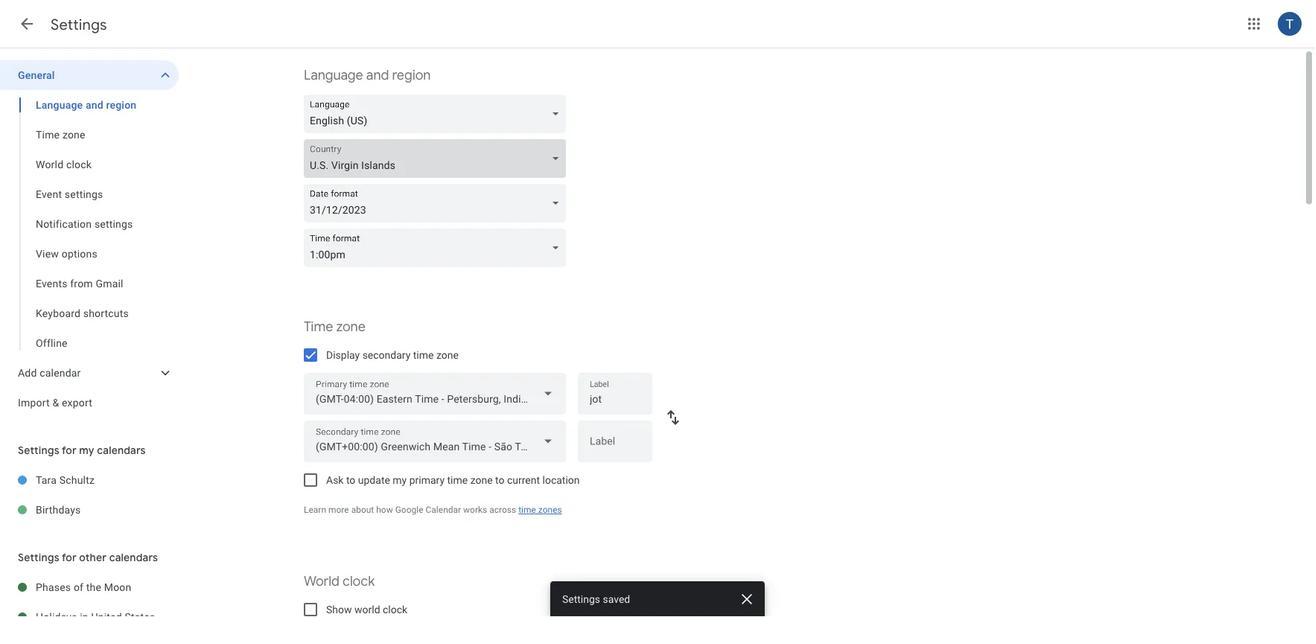 Task type: vqa. For each thing, say whether or not it's contained in the screenshot.
right language
yes



Task type: describe. For each thing, give the bounding box(es) containing it.
other
[[79, 551, 107, 565]]

settings saved
[[562, 593, 630, 606]]

world inside group
[[36, 158, 63, 171]]

zones
[[538, 505, 562, 515]]

keyboard shortcuts
[[36, 307, 129, 320]]

offline
[[36, 337, 68, 349]]

&
[[52, 397, 59, 409]]

add calendar
[[18, 367, 81, 379]]

birthdays link
[[36, 495, 179, 525]]

options
[[62, 248, 97, 260]]

the
[[86, 581, 101, 594]]

world clock inside group
[[36, 158, 92, 171]]

location
[[543, 474, 580, 486]]

0 vertical spatial region
[[392, 67, 431, 84]]

ask
[[326, 474, 344, 486]]

1 horizontal spatial time zone
[[304, 318, 366, 336]]

settings for my calendars tree
[[0, 465, 179, 525]]

display secondary time zone
[[326, 349, 459, 361]]

time zone inside group
[[36, 128, 85, 141]]

ask to update my primary time zone to current location
[[326, 474, 580, 486]]

settings for settings for other calendars
[[18, 551, 59, 565]]

about
[[351, 505, 374, 515]]

2 to from the left
[[495, 474, 505, 486]]

export
[[62, 397, 92, 409]]

update
[[358, 474, 390, 486]]

1 horizontal spatial language
[[304, 67, 363, 84]]

tara schultz tree item
[[0, 465, 179, 495]]

settings for settings
[[51, 15, 107, 34]]

google
[[395, 505, 423, 515]]

swap time zones image
[[664, 409, 682, 427]]

time inside group
[[36, 128, 60, 141]]

1 vertical spatial my
[[393, 474, 407, 486]]

Label for primary time zone. text field
[[590, 389, 641, 410]]

secondary
[[362, 349, 411, 361]]

zone right secondary
[[436, 349, 459, 361]]

more
[[328, 505, 349, 515]]

add
[[18, 367, 37, 379]]

how
[[376, 505, 393, 515]]

go back image
[[18, 15, 36, 33]]

phases of the moon link
[[36, 573, 179, 603]]

learn more about how google calendar works across time zones
[[304, 505, 562, 515]]

across
[[489, 505, 516, 515]]

import & export
[[18, 397, 92, 409]]

time zones link
[[519, 505, 562, 515]]

from
[[70, 277, 93, 290]]

general
[[18, 69, 55, 81]]

1 vertical spatial world
[[304, 573, 340, 590]]

0 vertical spatial my
[[79, 444, 94, 457]]

general tree item
[[0, 60, 179, 90]]

of
[[74, 581, 84, 594]]

0 vertical spatial clock
[[66, 158, 92, 171]]

settings for notification settings
[[94, 218, 133, 230]]

holidays in united states tree item
[[0, 603, 179, 617]]



Task type: locate. For each thing, give the bounding box(es) containing it.
time right secondary
[[413, 349, 434, 361]]

world up show
[[304, 573, 340, 590]]

0 horizontal spatial time
[[413, 349, 434, 361]]

settings
[[65, 188, 103, 200], [94, 218, 133, 230]]

1 horizontal spatial world
[[304, 573, 340, 590]]

language and region
[[304, 67, 431, 84], [36, 99, 137, 111]]

0 vertical spatial time
[[36, 128, 60, 141]]

world up event
[[36, 158, 63, 171]]

event settings
[[36, 188, 103, 200]]

moon
[[104, 581, 131, 594]]

1 vertical spatial region
[[106, 99, 137, 111]]

0 vertical spatial language
[[304, 67, 363, 84]]

zone up event settings
[[62, 128, 85, 141]]

zone
[[62, 128, 85, 141], [336, 318, 366, 336], [436, 349, 459, 361], [470, 474, 493, 486]]

zone up display
[[336, 318, 366, 336]]

time up display
[[304, 318, 333, 336]]

None field
[[304, 95, 572, 133], [304, 139, 572, 178], [304, 184, 572, 223], [304, 229, 572, 267], [304, 373, 566, 415], [304, 421, 566, 463], [304, 95, 572, 133], [304, 139, 572, 178], [304, 184, 572, 223], [304, 229, 572, 267], [304, 373, 566, 415], [304, 421, 566, 463]]

0 vertical spatial world
[[36, 158, 63, 171]]

calendar
[[426, 505, 461, 515]]

events
[[36, 277, 67, 290]]

1 vertical spatial time
[[447, 474, 468, 486]]

0 vertical spatial world clock
[[36, 158, 92, 171]]

show
[[326, 604, 352, 616]]

region
[[392, 67, 431, 84], [106, 99, 137, 111]]

time zone up event settings
[[36, 128, 85, 141]]

0 vertical spatial language and region
[[304, 67, 431, 84]]

language
[[304, 67, 363, 84], [36, 99, 83, 111]]

for left other
[[62, 551, 77, 565]]

0 horizontal spatial language and region
[[36, 99, 137, 111]]

shortcuts
[[83, 307, 129, 320]]

world
[[355, 604, 380, 616]]

show world clock
[[326, 604, 407, 616]]

schultz
[[59, 474, 95, 486]]

birthdays tree item
[[0, 495, 179, 525]]

settings for other calendars
[[18, 551, 158, 565]]

saved
[[603, 593, 630, 606]]

2 horizontal spatial time
[[519, 505, 536, 515]]

events from gmail
[[36, 277, 123, 290]]

0 vertical spatial time
[[413, 349, 434, 361]]

import
[[18, 397, 50, 409]]

time left zones
[[519, 505, 536, 515]]

view
[[36, 248, 59, 260]]

0 vertical spatial settings
[[65, 188, 103, 200]]

1 vertical spatial and
[[86, 99, 103, 111]]

my up tara schultz tree item
[[79, 444, 94, 457]]

for
[[62, 444, 77, 457], [62, 551, 77, 565]]

0 horizontal spatial region
[[106, 99, 137, 111]]

1 horizontal spatial region
[[392, 67, 431, 84]]

0 horizontal spatial to
[[346, 474, 356, 486]]

2 vertical spatial time
[[519, 505, 536, 515]]

1 horizontal spatial language and region
[[304, 67, 431, 84]]

0 horizontal spatial clock
[[66, 158, 92, 171]]

1 vertical spatial settings
[[94, 218, 133, 230]]

settings heading
[[51, 15, 107, 34]]

for up tara schultz
[[62, 444, 77, 457]]

time zone
[[36, 128, 85, 141], [304, 318, 366, 336]]

2 for from the top
[[62, 551, 77, 565]]

world clock up event settings
[[36, 158, 92, 171]]

settings for other calendars tree
[[0, 573, 179, 617]]

time zone up display
[[304, 318, 366, 336]]

0 horizontal spatial and
[[86, 99, 103, 111]]

settings for settings for my calendars
[[18, 444, 59, 457]]

display
[[326, 349, 360, 361]]

phases
[[36, 581, 71, 594]]

calendars
[[97, 444, 146, 457], [109, 551, 158, 565]]

zone inside group
[[62, 128, 85, 141]]

settings up options
[[94, 218, 133, 230]]

works
[[463, 505, 487, 515]]

clock up event settings
[[66, 158, 92, 171]]

phases of the moon tree item
[[0, 573, 179, 603]]

0 horizontal spatial world
[[36, 158, 63, 171]]

0 vertical spatial for
[[62, 444, 77, 457]]

calendars for settings for my calendars
[[97, 444, 146, 457]]

1 horizontal spatial time
[[447, 474, 468, 486]]

clock
[[66, 158, 92, 171], [343, 573, 375, 590], [383, 604, 407, 616]]

1 horizontal spatial my
[[393, 474, 407, 486]]

0 horizontal spatial time zone
[[36, 128, 85, 141]]

0 vertical spatial calendars
[[97, 444, 146, 457]]

settings for my calendars
[[18, 444, 146, 457]]

1 horizontal spatial clock
[[343, 573, 375, 590]]

gmail
[[96, 277, 123, 290]]

1 horizontal spatial and
[[366, 67, 389, 84]]

0 horizontal spatial time
[[36, 128, 60, 141]]

1 to from the left
[[346, 474, 356, 486]]

and
[[366, 67, 389, 84], [86, 99, 103, 111]]

time
[[413, 349, 434, 361], [447, 474, 468, 486], [519, 505, 536, 515]]

my
[[79, 444, 94, 457], [393, 474, 407, 486]]

my right update in the left bottom of the page
[[393, 474, 407, 486]]

notification settings
[[36, 218, 133, 230]]

time right primary
[[447, 474, 468, 486]]

settings
[[51, 15, 107, 34], [18, 444, 59, 457], [18, 551, 59, 565], [562, 593, 600, 606]]

current
[[507, 474, 540, 486]]

time
[[36, 128, 60, 141], [304, 318, 333, 336]]

for for my
[[62, 444, 77, 457]]

settings left saved
[[562, 593, 600, 606]]

0 horizontal spatial world clock
[[36, 158, 92, 171]]

learn
[[304, 505, 326, 515]]

calendars for settings for other calendars
[[109, 551, 158, 565]]

settings up tara
[[18, 444, 59, 457]]

tree
[[0, 60, 179, 418]]

settings up phases at the bottom
[[18, 551, 59, 565]]

world clock
[[36, 158, 92, 171], [304, 573, 375, 590]]

settings up notification settings
[[65, 188, 103, 200]]

tara schultz
[[36, 474, 95, 486]]

settings up general tree item
[[51, 15, 107, 34]]

1 vertical spatial language and region
[[36, 99, 137, 111]]

settings for event settings
[[65, 188, 103, 200]]

region inside group
[[106, 99, 137, 111]]

1 horizontal spatial world clock
[[304, 573, 375, 590]]

1 horizontal spatial time
[[304, 318, 333, 336]]

event
[[36, 188, 62, 200]]

world
[[36, 158, 63, 171], [304, 573, 340, 590]]

group containing language and region
[[0, 90, 179, 358]]

clock up show world clock
[[343, 573, 375, 590]]

1 vertical spatial language
[[36, 99, 83, 111]]

to left current
[[495, 474, 505, 486]]

world clock up show
[[304, 573, 375, 590]]

clock right world at the bottom
[[383, 604, 407, 616]]

zone up works
[[470, 474, 493, 486]]

tree containing general
[[0, 60, 179, 418]]

group
[[0, 90, 179, 358]]

0 vertical spatial time zone
[[36, 128, 85, 141]]

to right the ask
[[346, 474, 356, 486]]

tara
[[36, 474, 57, 486]]

0 vertical spatial and
[[366, 67, 389, 84]]

calendar
[[40, 367, 81, 379]]

0 horizontal spatial language
[[36, 99, 83, 111]]

1 vertical spatial clock
[[343, 573, 375, 590]]

notification
[[36, 218, 92, 230]]

0 horizontal spatial my
[[79, 444, 94, 457]]

settings for settings saved
[[562, 593, 600, 606]]

2 horizontal spatial clock
[[383, 604, 407, 616]]

calendars up moon
[[109, 551, 158, 565]]

1 vertical spatial for
[[62, 551, 77, 565]]

1 vertical spatial time
[[304, 318, 333, 336]]

phases of the moon
[[36, 581, 131, 594]]

and inside group
[[86, 99, 103, 111]]

language and region inside group
[[36, 99, 137, 111]]

Label for secondary time zone. text field
[[590, 437, 641, 457]]

time up event
[[36, 128, 60, 141]]

1 vertical spatial world clock
[[304, 573, 375, 590]]

calendars up tara schultz tree item
[[97, 444, 146, 457]]

for for other
[[62, 551, 77, 565]]

1 horizontal spatial to
[[495, 474, 505, 486]]

view options
[[36, 248, 97, 260]]

1 for from the top
[[62, 444, 77, 457]]

birthdays
[[36, 504, 81, 516]]

1 vertical spatial time zone
[[304, 318, 366, 336]]

1 vertical spatial calendars
[[109, 551, 158, 565]]

to
[[346, 474, 356, 486], [495, 474, 505, 486]]

2 vertical spatial clock
[[383, 604, 407, 616]]

keyboard
[[36, 307, 81, 320]]

primary
[[409, 474, 445, 486]]



